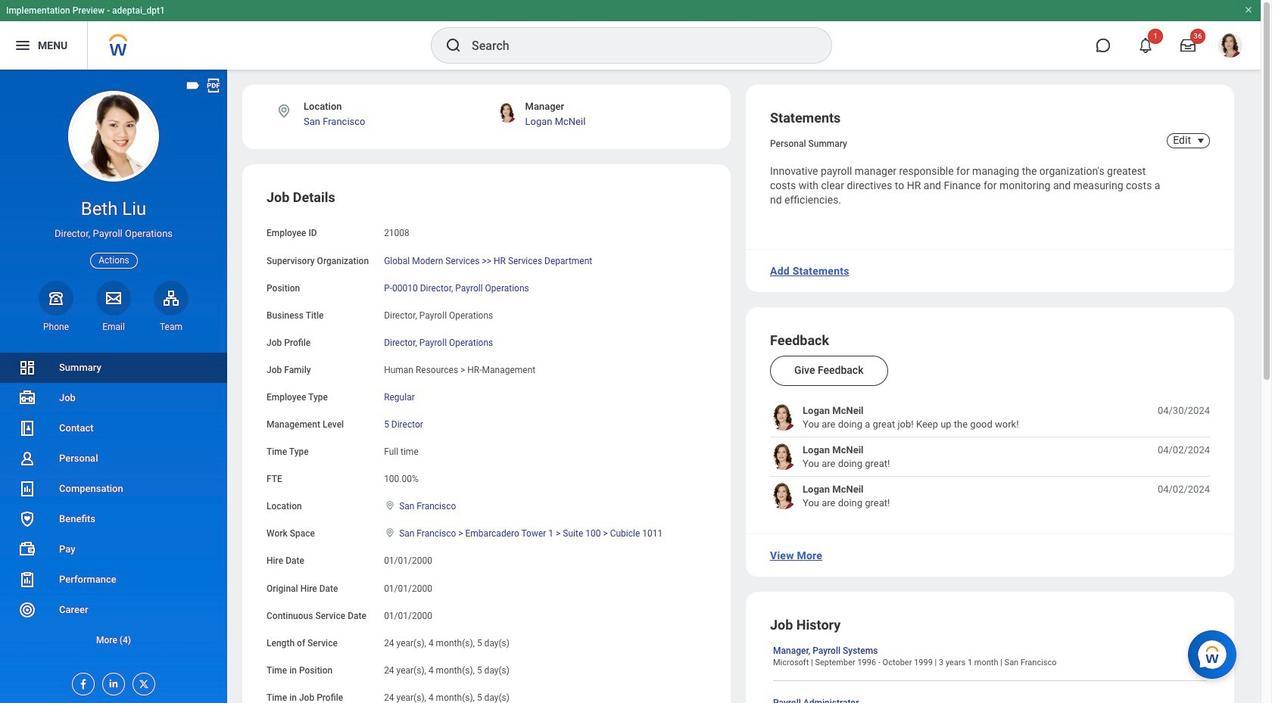 Task type: locate. For each thing, give the bounding box(es) containing it.
group
[[267, 189, 706, 703]]

inbox large image
[[1180, 38, 1196, 53]]

location image
[[276, 103, 292, 120], [384, 528, 396, 539]]

location image
[[384, 501, 396, 511]]

close environment banner image
[[1244, 5, 1253, 14]]

0 vertical spatial employee's photo (logan mcneil) image
[[770, 405, 797, 431]]

profile logan mcneil image
[[1218, 33, 1243, 61]]

facebook image
[[73, 674, 89, 691]]

Search Workday  search field
[[472, 29, 800, 62]]

full time element
[[384, 444, 419, 457]]

notifications large image
[[1138, 38, 1153, 53]]

personal summary element
[[770, 136, 847, 149]]

view team image
[[162, 289, 180, 307]]

phone beth liu element
[[39, 321, 73, 333]]

list
[[0, 353, 227, 656], [770, 405, 1210, 510]]

linkedin image
[[103, 674, 120, 690]]

2 vertical spatial employee's photo (logan mcneil) image
[[770, 483, 797, 510]]

1 vertical spatial employee's photo (logan mcneil) image
[[770, 444, 797, 470]]

x image
[[133, 674, 150, 691]]

1 horizontal spatial location image
[[384, 528, 396, 539]]

0 vertical spatial location image
[[276, 103, 292, 120]]

summary image
[[18, 359, 36, 377]]

contact image
[[18, 419, 36, 438]]

personal image
[[18, 450, 36, 468]]

banner
[[0, 0, 1261, 70]]

team beth liu element
[[154, 321, 189, 333]]

performance image
[[18, 571, 36, 589]]

employee's photo (logan mcneil) image
[[770, 405, 797, 431], [770, 444, 797, 470], [770, 483, 797, 510]]



Task type: describe. For each thing, give the bounding box(es) containing it.
view printable version (pdf) image
[[205, 77, 222, 94]]

career image
[[18, 601, 36, 619]]

caret down image
[[1192, 135, 1210, 147]]

1 employee's photo (logan mcneil) image from the top
[[770, 405, 797, 431]]

compensation image
[[18, 480, 36, 498]]

2 employee's photo (logan mcneil) image from the top
[[770, 444, 797, 470]]

navigation pane region
[[0, 70, 227, 703]]

pay image
[[18, 541, 36, 559]]

justify image
[[14, 36, 32, 55]]

3 employee's photo (logan mcneil) image from the top
[[770, 483, 797, 510]]

0 horizontal spatial location image
[[276, 103, 292, 120]]

0 horizontal spatial list
[[0, 353, 227, 656]]

email beth liu element
[[96, 321, 131, 333]]

1 vertical spatial location image
[[384, 528, 396, 539]]

1 horizontal spatial list
[[770, 405, 1210, 510]]

tag image
[[185, 77, 201, 94]]

phone image
[[45, 289, 67, 307]]

job image
[[18, 389, 36, 407]]

search image
[[444, 36, 463, 55]]

benefits image
[[18, 510, 36, 529]]

mail image
[[104, 289, 123, 307]]



Task type: vqa. For each thing, say whether or not it's contained in the screenshot.
Mcneil
no



